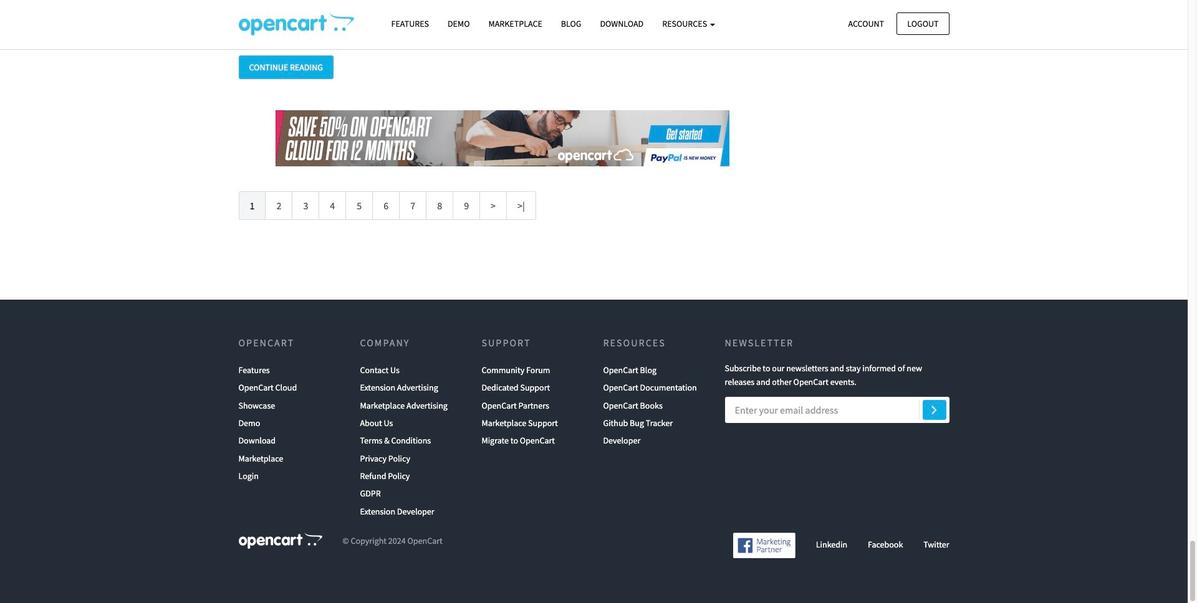 Task type: vqa. For each thing, say whether or not it's contained in the screenshot.
angle right image
yes



Task type: describe. For each thing, give the bounding box(es) containing it.
Enter your email address text field
[[725, 397, 949, 423]]

opencart - blog image
[[239, 13, 354, 36]]



Task type: locate. For each thing, give the bounding box(es) containing it.
facebook marketing partner image
[[733, 533, 796, 558]]

angle right image
[[932, 402, 937, 417]]

opencart image
[[239, 533, 322, 550]]



